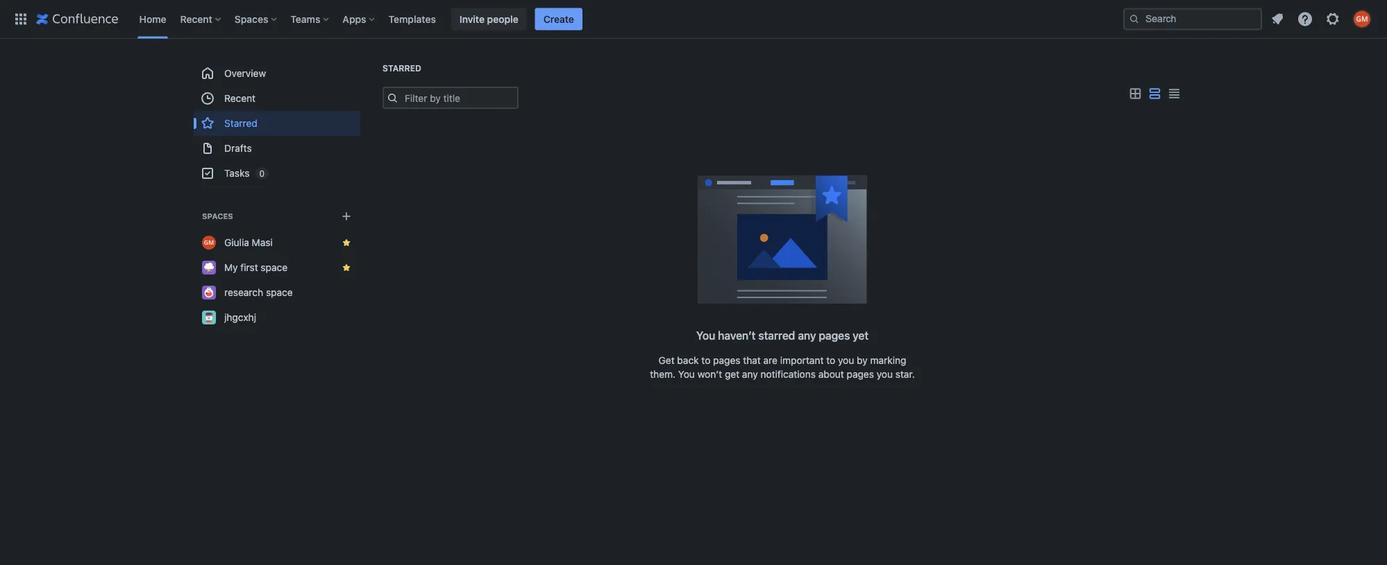 Task type: locate. For each thing, give the bounding box(es) containing it.
search image
[[1129, 14, 1140, 25]]

pages left yet at the right bottom of page
[[819, 330, 850, 343]]

list image
[[1147, 86, 1163, 102]]

2 to from the left
[[827, 355, 836, 367]]

global element
[[8, 0, 1121, 39]]

0
[[259, 169, 265, 178]]

starred link
[[194, 111, 360, 136]]

compact list image
[[1166, 86, 1183, 102]]

0 vertical spatial starred
[[383, 64, 421, 73]]

pages down 'by'
[[847, 369, 874, 381]]

spaces up giulia
[[202, 212, 233, 221]]

0 horizontal spatial to
[[702, 355, 711, 367]]

banner
[[0, 0, 1388, 39]]

1 vertical spatial you
[[877, 369, 893, 381]]

any down that
[[742, 369, 758, 381]]

masi
[[252, 237, 273, 249]]

giulia masi
[[224, 237, 273, 249]]

0 vertical spatial spaces
[[235, 13, 268, 25]]

to up the 'won't'
[[702, 355, 711, 367]]

space down my first space 'link'
[[266, 287, 293, 299]]

0 horizontal spatial starred
[[224, 118, 258, 129]]

recent right home
[[180, 13, 212, 25]]

first
[[241, 262, 258, 274]]

settings icon image
[[1325, 11, 1342, 27]]

recent link
[[194, 86, 360, 111]]

0 vertical spatial any
[[798, 330, 816, 343]]

templates
[[389, 13, 436, 25]]

1 vertical spatial starred
[[224, 118, 258, 129]]

group
[[194, 61, 360, 186]]

notification icon image
[[1269, 11, 1286, 27]]

important
[[780, 355, 824, 367]]

invite people
[[460, 13, 519, 25]]

research space
[[224, 287, 293, 299]]

1 horizontal spatial recent
[[224, 93, 256, 104]]

my first space
[[224, 262, 288, 274]]

to
[[702, 355, 711, 367], [827, 355, 836, 367]]

you
[[696, 330, 716, 343], [678, 369, 695, 381]]

starred inside group
[[224, 118, 258, 129]]

1 horizontal spatial you
[[877, 369, 893, 381]]

space right first
[[261, 262, 288, 274]]

1 horizontal spatial spaces
[[235, 13, 268, 25]]

recent down "overview"
[[224, 93, 256, 104]]

star.
[[896, 369, 915, 381]]

banner containing home
[[0, 0, 1388, 39]]

create
[[544, 13, 574, 25]]

2 vertical spatial pages
[[847, 369, 874, 381]]

0 vertical spatial you
[[838, 355, 854, 367]]

1 vertical spatial recent
[[224, 93, 256, 104]]

confluence image
[[36, 11, 118, 27], [36, 11, 118, 27]]

1 vertical spatial any
[[742, 369, 758, 381]]

0 horizontal spatial any
[[742, 369, 758, 381]]

jhgcxhj link
[[194, 306, 360, 331]]

cards image
[[1127, 86, 1144, 102]]

by
[[857, 355, 868, 367]]

0 vertical spatial space
[[261, 262, 288, 274]]

1 vertical spatial pages
[[713, 355, 741, 367]]

any up important
[[798, 330, 816, 343]]

starred down templates link
[[383, 64, 421, 73]]

appswitcher icon image
[[13, 11, 29, 27]]

0 horizontal spatial recent
[[180, 13, 212, 25]]

starred
[[383, 64, 421, 73], [224, 118, 258, 129]]

to up about
[[827, 355, 836, 367]]

any inside get back to pages that are important to you by marking them.  you won't get any notifications about pages you star.
[[742, 369, 758, 381]]

templates link
[[384, 8, 440, 30]]

home
[[139, 13, 166, 25]]

1 horizontal spatial starred
[[383, 64, 421, 73]]

create a space image
[[338, 208, 355, 225]]

jhgcxhj
[[224, 312, 256, 324]]

recent
[[180, 13, 212, 25], [224, 93, 256, 104]]

spaces right the recent popup button
[[235, 13, 268, 25]]

0 vertical spatial recent
[[180, 13, 212, 25]]

1 vertical spatial space
[[266, 287, 293, 299]]

you down 'marking'
[[877, 369, 893, 381]]

spaces inside spaces popup button
[[235, 13, 268, 25]]

pages
[[819, 330, 850, 343], [713, 355, 741, 367], [847, 369, 874, 381]]

haven't
[[718, 330, 756, 343]]

teams
[[291, 13, 320, 25]]

0 horizontal spatial you
[[678, 369, 695, 381]]

spaces
[[235, 13, 268, 25], [202, 212, 233, 221]]

recent inside 'link'
[[224, 93, 256, 104]]

Filter by title field
[[401, 88, 517, 108]]

you down back
[[678, 369, 695, 381]]

teams button
[[286, 8, 334, 30]]

space
[[261, 262, 288, 274], [266, 287, 293, 299]]

pages up get at the right bottom of the page
[[713, 355, 741, 367]]

1 horizontal spatial you
[[696, 330, 716, 343]]

1 vertical spatial you
[[678, 369, 695, 381]]

won't
[[698, 369, 722, 381]]

overview link
[[194, 61, 360, 86]]

you left 'by'
[[838, 355, 854, 367]]

1 vertical spatial spaces
[[202, 212, 233, 221]]

you
[[838, 355, 854, 367], [877, 369, 893, 381]]

starred up drafts
[[224, 118, 258, 129]]

unstar this space image
[[341, 238, 352, 249]]

1 horizontal spatial to
[[827, 355, 836, 367]]

you up back
[[696, 330, 716, 343]]

any
[[798, 330, 816, 343], [742, 369, 758, 381]]



Task type: describe. For each thing, give the bounding box(es) containing it.
unstar this space image
[[341, 263, 352, 274]]

overview
[[224, 68, 266, 79]]

0 horizontal spatial you
[[838, 355, 854, 367]]

get back to pages that are important to you by marking them.  you won't get any notifications about pages you star.
[[650, 355, 915, 381]]

1 to from the left
[[702, 355, 711, 367]]

create link
[[535, 8, 583, 30]]

that
[[743, 355, 761, 367]]

get
[[659, 355, 675, 367]]

invite people button
[[451, 8, 527, 30]]

giulia masi link
[[194, 231, 360, 256]]

notifications
[[761, 369, 816, 381]]

marking
[[871, 355, 907, 367]]

them.
[[650, 369, 676, 381]]

1 horizontal spatial any
[[798, 330, 816, 343]]

drafts link
[[194, 136, 360, 161]]

0 horizontal spatial spaces
[[202, 212, 233, 221]]

my
[[224, 262, 238, 274]]

home link
[[135, 8, 171, 30]]

research space link
[[194, 281, 360, 306]]

you haven't starred any pages yet
[[696, 330, 869, 343]]

about
[[819, 369, 844, 381]]

research
[[224, 287, 263, 299]]

apps button
[[338, 8, 380, 30]]

people
[[487, 13, 519, 25]]

back
[[677, 355, 699, 367]]

recent button
[[176, 8, 226, 30]]

my first space link
[[194, 256, 360, 281]]

help icon image
[[1297, 11, 1314, 27]]

yet
[[853, 330, 869, 343]]

space inside 'link'
[[261, 262, 288, 274]]

recent inside popup button
[[180, 13, 212, 25]]

you inside get back to pages that are important to you by marking them.  you won't get any notifications about pages you star.
[[678, 369, 695, 381]]

group containing overview
[[194, 61, 360, 186]]

drafts
[[224, 143, 252, 154]]

get
[[725, 369, 740, 381]]

starred
[[759, 330, 795, 343]]

giulia
[[224, 237, 249, 249]]

0 vertical spatial pages
[[819, 330, 850, 343]]

are
[[764, 355, 778, 367]]

tasks
[[224, 168, 250, 179]]

Search field
[[1124, 8, 1263, 30]]

0 vertical spatial you
[[696, 330, 716, 343]]

apps
[[343, 13, 366, 25]]

invite
[[460, 13, 485, 25]]

spaces button
[[230, 8, 282, 30]]



Task type: vqa. For each thing, say whether or not it's contained in the screenshot.
Unstar this space icon
yes



